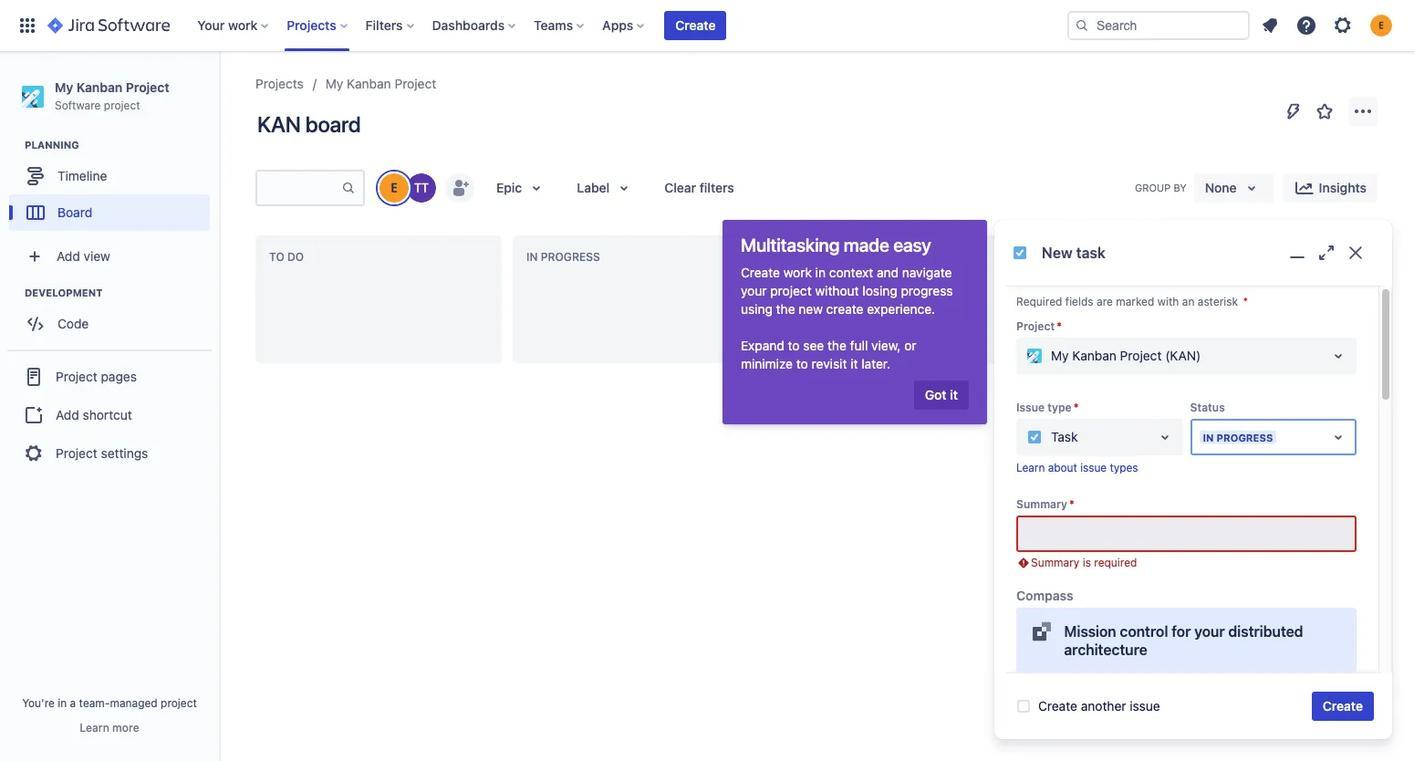 Task type: describe. For each thing, give the bounding box(es) containing it.
go full screen image
[[1316, 242, 1338, 264]]

add for add shortcut
[[56, 407, 79, 422]]

you're in a team-managed project
[[22, 696, 197, 710]]

your profile and settings image
[[1371, 15, 1393, 37]]

project down filters popup button
[[395, 76, 436, 91]]

create inside button
[[804, 293, 844, 308]]

create button inside primary element
[[665, 11, 727, 40]]

multitasking
[[741, 235, 840, 256]]

eloisefrancis23 image
[[380, 173, 409, 203]]

filters
[[366, 17, 403, 33]]

issue
[[1017, 401, 1045, 414]]

apps
[[602, 17, 634, 33]]

* right type
[[1074, 401, 1079, 414]]

learn about issue types link
[[1017, 461, 1138, 475]]

code
[[57, 316, 89, 331]]

my kanban project software project
[[55, 79, 169, 112]]

kan
[[257, 111, 301, 137]]

marked
[[1116, 295, 1155, 308]]

progress
[[901, 283, 953, 298]]

my for my kanban project
[[326, 76, 343, 91]]

issue for learn
[[1081, 461, 1107, 475]]

about
[[1048, 461, 1078, 475]]

issue for create
[[1130, 698, 1160, 714]]

my for my kanban project software project
[[55, 79, 73, 95]]

Search field
[[1068, 11, 1250, 40]]

automations menu button icon image
[[1283, 100, 1305, 122]]

revisit
[[812, 356, 847, 371]]

help image
[[1296, 15, 1318, 37]]

my kanban project link
[[326, 73, 436, 95]]

is
[[1083, 555, 1091, 569]]

view
[[84, 248, 110, 264]]

project left "(kan)"
[[1120, 348, 1162, 363]]

project *
[[1017, 320, 1062, 333]]

discard & close image
[[1345, 242, 1367, 264]]

your
[[197, 17, 225, 33]]

minimize image
[[1287, 242, 1309, 264]]

dashboards button
[[427, 11, 523, 40]]

full
[[850, 338, 868, 353]]

my for my kanban project (kan)
[[1051, 348, 1069, 363]]

add shortcut button
[[7, 397, 212, 434]]

project inside multitasking made easy create work in context and navigate your project without losing progress using the new create experience.
[[770, 283, 812, 298]]

learn more
[[80, 721, 139, 735]]

you're
[[22, 696, 55, 710]]

1 horizontal spatial project
[[161, 696, 197, 710]]

filters button
[[360, 11, 421, 40]]

open image
[[1328, 345, 1350, 367]]

add view
[[57, 248, 110, 264]]

terry turtle image
[[407, 173, 436, 203]]

got it button
[[914, 381, 969, 410]]

learn more button
[[80, 721, 139, 736]]

create column image
[[1031, 239, 1053, 261]]

development image
[[3, 282, 25, 304]]

create
[[826, 301, 864, 317]]

teams
[[534, 17, 573, 33]]

timeline link
[[9, 158, 210, 195]]

teams button
[[529, 11, 592, 40]]

1 open image from the left
[[1154, 426, 1176, 448]]

apps button
[[597, 11, 652, 40]]

notifications image
[[1259, 15, 1281, 37]]

create another issue
[[1038, 698, 1160, 714]]

my kanban project (kan)
[[1051, 348, 1201, 363]]

insights button
[[1283, 173, 1378, 203]]

1 horizontal spatial create button
[[1312, 692, 1374, 721]]

clear filters button
[[654, 173, 745, 203]]

status
[[1190, 401, 1225, 414]]

planning
[[25, 139, 79, 151]]

team-
[[79, 696, 110, 710]]

1 vertical spatial it
[[950, 387, 958, 402]]

or
[[905, 338, 917, 353]]

* down learn about issue types
[[1070, 497, 1075, 511]]

development group
[[9, 286, 218, 348]]

search image
[[1075, 18, 1090, 33]]

error image
[[1017, 555, 1031, 570]]

task
[[1076, 244, 1106, 261]]

context
[[829, 265, 873, 280]]

* down required
[[1057, 320, 1062, 333]]

compass
[[1017, 587, 1074, 603]]

2 open image from the left
[[1328, 426, 1350, 448]]

summary for summary *
[[1017, 497, 1068, 511]]

create inside primary element
[[676, 17, 716, 33]]

0 vertical spatial progress
[[541, 250, 600, 264]]

none button
[[1194, 173, 1274, 203]]

star kan board image
[[1314, 100, 1336, 122]]

dashboards
[[432, 17, 505, 33]]

(kan)
[[1166, 348, 1201, 363]]

made
[[844, 235, 889, 256]]

using
[[741, 301, 773, 317]]

more
[[112, 721, 139, 735]]

project pages
[[56, 368, 137, 384]]

my kanban project
[[326, 76, 436, 91]]

project up add shortcut
[[56, 368, 97, 384]]

1 horizontal spatial progress
[[1217, 431, 1273, 443]]

the inside multitasking made easy create work in context and navigate your project without losing progress using the new create experience.
[[776, 301, 795, 317]]

type
[[1048, 401, 1072, 414]]

your work button
[[192, 11, 276, 40]]

development
[[25, 287, 103, 299]]

board
[[305, 111, 361, 137]]

project inside my kanban project software project
[[126, 79, 169, 95]]

experience.
[[867, 301, 936, 317]]

settings image
[[1332, 15, 1354, 37]]

0 vertical spatial to
[[788, 338, 800, 353]]

shortcut
[[83, 407, 132, 422]]

to
[[269, 250, 284, 264]]

expand
[[741, 338, 785, 353]]

project down required
[[1017, 320, 1055, 333]]

issue type *
[[1017, 401, 1079, 414]]

view,
[[872, 338, 901, 353]]

are
[[1097, 295, 1113, 308]]

board
[[57, 204, 92, 220]]

add shortcut
[[56, 407, 132, 422]]

create issue
[[804, 293, 879, 308]]

planning group
[[9, 138, 218, 237]]

projects for projects link
[[256, 76, 304, 91]]

the inside expand to see the full view, or minimize to revisit it later. got it
[[828, 338, 847, 353]]



Task type: locate. For each thing, give the bounding box(es) containing it.
asterisk
[[1198, 295, 1238, 308]]

add people image
[[449, 177, 471, 199]]

0 horizontal spatial the
[[776, 301, 795, 317]]

do
[[287, 250, 304, 264]]

1 horizontal spatial open image
[[1328, 426, 1350, 448]]

your work
[[197, 17, 258, 33]]

add
[[57, 248, 80, 264], [56, 407, 79, 422]]

group containing project pages
[[7, 350, 212, 479]]

my inside my kanban project software project
[[55, 79, 73, 95]]

planning image
[[3, 134, 25, 156]]

learn
[[1017, 461, 1045, 475], [80, 721, 109, 735]]

1 vertical spatial issue
[[1081, 461, 1107, 475]]

by
[[1174, 182, 1187, 194]]

0 vertical spatial the
[[776, 301, 795, 317]]

1 vertical spatial in
[[58, 696, 67, 710]]

1 vertical spatial projects
[[256, 76, 304, 91]]

board link
[[9, 195, 210, 231]]

done
[[784, 250, 815, 264]]

0 horizontal spatial kanban
[[76, 79, 122, 95]]

required fields are marked with an asterisk *
[[1017, 295, 1248, 308]]

new
[[1042, 244, 1073, 261]]

clear
[[665, 180, 696, 195]]

to left see
[[788, 338, 800, 353]]

the up revisit
[[828, 338, 847, 353]]

in left a
[[58, 696, 67, 710]]

1 horizontal spatial the
[[828, 338, 847, 353]]

and
[[877, 265, 899, 280]]

project
[[395, 76, 436, 91], [126, 79, 169, 95], [1017, 320, 1055, 333], [1120, 348, 1162, 363], [56, 368, 97, 384], [56, 445, 97, 461]]

2 horizontal spatial issue
[[1130, 698, 1160, 714]]

in
[[527, 250, 538, 264], [1203, 431, 1214, 443]]

work inside multitasking made easy create work in context and navigate your project without losing progress using the new create experience.
[[784, 265, 812, 280]]

kanban for my kanban project
[[347, 76, 391, 91]]

learn left about
[[1017, 461, 1045, 475]]

0 vertical spatial summary
[[1017, 497, 1068, 511]]

the left "new"
[[776, 301, 795, 317]]

1 vertical spatial to
[[796, 356, 808, 371]]

summary for summary is required
[[1031, 555, 1080, 569]]

create
[[676, 17, 716, 33], [741, 265, 780, 280], [804, 293, 844, 308], [1038, 698, 1078, 714], [1323, 698, 1363, 714]]

managed
[[110, 696, 158, 710]]

kanban for my kanban project software project
[[76, 79, 122, 95]]

create inside multitasking made easy create work in context and navigate your project without losing progress using the new create experience.
[[741, 265, 780, 280]]

0 vertical spatial in
[[816, 265, 826, 280]]

work right your
[[228, 17, 258, 33]]

with
[[1158, 295, 1179, 308]]

1 vertical spatial the
[[828, 338, 847, 353]]

learn inside learn more button
[[80, 721, 109, 735]]

without
[[815, 283, 859, 298]]

the
[[776, 301, 795, 317], [828, 338, 847, 353]]

issue inside button
[[848, 293, 879, 308]]

0 vertical spatial create button
[[665, 11, 727, 40]]

project right managed
[[161, 696, 197, 710]]

group
[[1135, 182, 1171, 194]]

None text field
[[1018, 517, 1355, 550]]

timeline
[[57, 168, 107, 183]]

1 horizontal spatial my
[[326, 76, 343, 91]]

kan board
[[257, 111, 361, 137]]

1 vertical spatial create button
[[1312, 692, 1374, 721]]

summary left is
[[1031, 555, 1080, 569]]

clear filters
[[665, 180, 734, 195]]

open image
[[1154, 426, 1176, 448], [1328, 426, 1350, 448]]

project right software
[[104, 98, 140, 112]]

it
[[851, 356, 858, 371], [950, 387, 958, 402]]

*
[[1243, 295, 1248, 308], [1057, 320, 1062, 333], [1074, 401, 1079, 414], [1070, 497, 1075, 511]]

my down project * at the top right of page
[[1051, 348, 1069, 363]]

an
[[1182, 295, 1195, 308]]

project left sidebar navigation image
[[126, 79, 169, 95]]

types
[[1110, 461, 1138, 475]]

settings
[[101, 445, 148, 461]]

0 vertical spatial in progress
[[527, 250, 600, 264]]

pages
[[101, 368, 137, 384]]

1 vertical spatial progress
[[1217, 431, 1273, 443]]

your
[[741, 283, 767, 298]]

kanban for my kanban project (kan)
[[1073, 348, 1117, 363]]

to down see
[[796, 356, 808, 371]]

task
[[1051, 429, 1078, 445]]

open image down open image
[[1328, 426, 1350, 448]]

2 horizontal spatial kanban
[[1073, 348, 1117, 363]]

a
[[70, 696, 76, 710]]

1 horizontal spatial in
[[816, 265, 826, 280]]

it down "full"
[[851, 356, 858, 371]]

kanban down the are
[[1073, 348, 1117, 363]]

kanban inside my kanban project software project
[[76, 79, 122, 95]]

required
[[1094, 555, 1137, 569]]

1 vertical spatial in
[[1203, 431, 1214, 443]]

1 horizontal spatial in
[[1203, 431, 1214, 443]]

project settings
[[56, 445, 148, 461]]

0 horizontal spatial it
[[851, 356, 858, 371]]

1 vertical spatial learn
[[80, 721, 109, 735]]

0 vertical spatial it
[[851, 356, 858, 371]]

project down add shortcut
[[56, 445, 97, 461]]

work down done
[[784, 265, 812, 280]]

0 horizontal spatial create button
[[665, 11, 727, 40]]

1 vertical spatial in progress
[[1203, 431, 1273, 443]]

fields
[[1066, 295, 1094, 308]]

1 vertical spatial add
[[56, 407, 79, 422]]

0 vertical spatial learn
[[1017, 461, 1045, 475]]

0 horizontal spatial learn
[[80, 721, 109, 735]]

1 horizontal spatial kanban
[[347, 76, 391, 91]]

1 horizontal spatial it
[[950, 387, 958, 402]]

see
[[803, 338, 824, 353]]

summary
[[1017, 497, 1068, 511], [1031, 555, 1080, 569]]

0 vertical spatial projects
[[287, 17, 336, 33]]

1 horizontal spatial work
[[784, 265, 812, 280]]

summary is required
[[1031, 555, 1137, 569]]

projects for projects popup button
[[287, 17, 336, 33]]

0 horizontal spatial in progress
[[527, 250, 600, 264]]

work inside popup button
[[228, 17, 258, 33]]

* right the asterisk
[[1243, 295, 1248, 308]]

learn about issue types
[[1017, 461, 1138, 475]]

0 vertical spatial work
[[228, 17, 258, 33]]

learn for learn about issue types
[[1017, 461, 1045, 475]]

0 horizontal spatial in
[[527, 250, 538, 264]]

2 vertical spatial issue
[[1130, 698, 1160, 714]]

minimize
[[741, 356, 793, 371]]

losing
[[863, 283, 898, 298]]

1 vertical spatial summary
[[1031, 555, 1080, 569]]

0 horizontal spatial in
[[58, 696, 67, 710]]

0 vertical spatial project
[[104, 98, 140, 112]]

project settings link
[[7, 434, 212, 474]]

1 horizontal spatial issue
[[1081, 461, 1107, 475]]

learn for learn more
[[80, 721, 109, 735]]

to
[[788, 338, 800, 353], [796, 356, 808, 371]]

projects link
[[256, 73, 304, 95]]

projects up the kan
[[256, 76, 304, 91]]

in progress
[[527, 250, 600, 264], [1203, 431, 1273, 443]]

0 horizontal spatial open image
[[1154, 426, 1176, 448]]

summary down about
[[1017, 497, 1068, 511]]

easy
[[894, 235, 931, 256]]

add view button
[[11, 238, 208, 275]]

banner containing your work
[[0, 0, 1414, 51]]

2 vertical spatial project
[[161, 696, 197, 710]]

2 horizontal spatial my
[[1051, 348, 1069, 363]]

required
[[1017, 295, 1063, 308]]

0 horizontal spatial work
[[228, 17, 258, 33]]

my up software
[[55, 79, 73, 95]]

open image down "(kan)"
[[1154, 426, 1176, 448]]

appswitcher icon image
[[16, 15, 38, 37]]

to do
[[269, 250, 304, 264]]

projects
[[287, 17, 336, 33], [256, 76, 304, 91]]

filters
[[700, 180, 734, 195]]

sidebar navigation image
[[199, 73, 239, 110]]

Search this board text field
[[257, 172, 341, 204]]

primary element
[[11, 0, 1068, 51]]

0 horizontal spatial project
[[104, 98, 140, 112]]

new task image
[[1013, 245, 1028, 260]]

add for add view
[[57, 248, 80, 264]]

project inside my kanban project software project
[[104, 98, 140, 112]]

summary *
[[1017, 497, 1075, 511]]

new
[[799, 301, 823, 317]]

new task
[[1042, 244, 1106, 261]]

software
[[55, 98, 101, 112]]

my up board
[[326, 76, 343, 91]]

banner
[[0, 0, 1414, 51]]

create issue button
[[775, 285, 1012, 318]]

add inside button
[[56, 407, 79, 422]]

later.
[[862, 356, 891, 371]]

learn down team-
[[80, 721, 109, 735]]

1 vertical spatial project
[[770, 283, 812, 298]]

another
[[1081, 698, 1127, 714]]

kanban up software
[[76, 79, 122, 95]]

it right got
[[950, 387, 958, 402]]

add left "view"
[[57, 248, 80, 264]]

jira software image
[[47, 15, 170, 37], [47, 15, 170, 37]]

0 vertical spatial add
[[57, 248, 80, 264]]

project up "new"
[[770, 283, 812, 298]]

0 vertical spatial issue
[[848, 293, 879, 308]]

more image
[[1352, 100, 1374, 122]]

add left shortcut
[[56, 407, 79, 422]]

group
[[7, 350, 212, 479]]

1 horizontal spatial learn
[[1017, 461, 1045, 475]]

expand to see the full view, or minimize to revisit it later. got it
[[741, 338, 958, 402]]

project
[[104, 98, 140, 112], [770, 283, 812, 298], [161, 696, 197, 710]]

kanban inside "my kanban project" link
[[347, 76, 391, 91]]

add inside popup button
[[57, 248, 80, 264]]

in inside multitasking made easy create work in context and navigate your project without losing progress using the new create experience.
[[816, 265, 826, 280]]

multitasking made easy create work in context and navigate your project without losing progress using the new create experience.
[[741, 235, 953, 317]]

project pages link
[[7, 357, 212, 397]]

0 vertical spatial in
[[527, 250, 538, 264]]

kanban
[[347, 76, 391, 91], [76, 79, 122, 95], [1073, 348, 1117, 363]]

projects up projects link
[[287, 17, 336, 33]]

1 vertical spatial work
[[784, 265, 812, 280]]

in up without
[[816, 265, 826, 280]]

projects inside popup button
[[287, 17, 336, 33]]

insights image
[[1294, 177, 1316, 199]]

kanban up board
[[347, 76, 391, 91]]

1 horizontal spatial in progress
[[1203, 431, 1273, 443]]

0 horizontal spatial issue
[[848, 293, 879, 308]]

projects button
[[281, 11, 355, 40]]

0 horizontal spatial progress
[[541, 250, 600, 264]]

2 horizontal spatial project
[[770, 283, 812, 298]]

code link
[[9, 306, 210, 342]]

0 horizontal spatial my
[[55, 79, 73, 95]]



Task type: vqa. For each thing, say whether or not it's contained in the screenshot.
the bottom summary
yes



